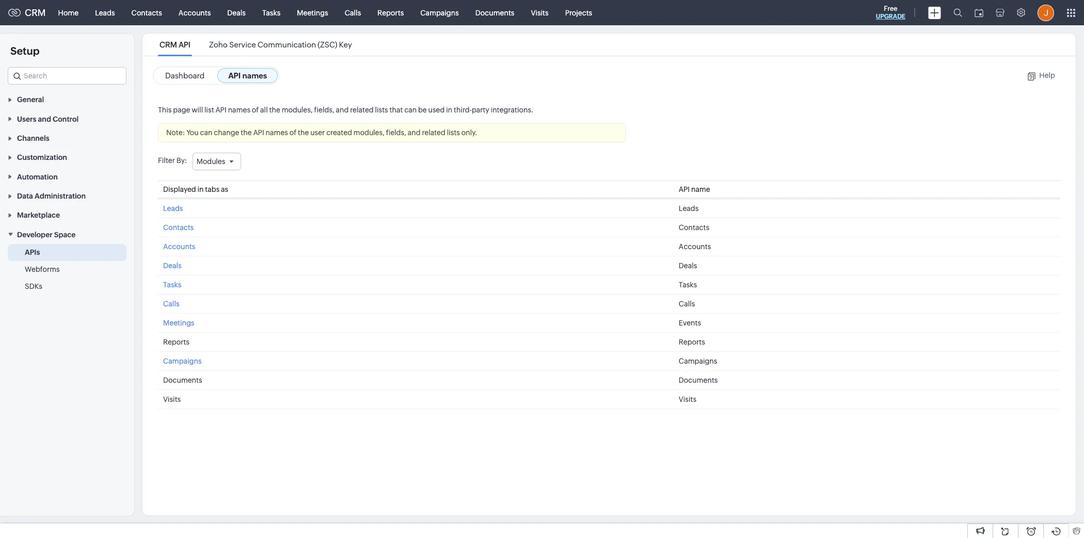 Task type: locate. For each thing, give the bounding box(es) containing it.
change
[[214, 129, 239, 137]]

create menu element
[[922, 0, 948, 25]]

0 vertical spatial and
[[336, 106, 349, 114]]

1 horizontal spatial can
[[404, 106, 417, 114]]

modules, up user
[[282, 106, 313, 114]]

profile element
[[1032, 0, 1061, 25]]

displayed in tabs as
[[163, 186, 228, 194]]

0 vertical spatial can
[[404, 106, 417, 114]]

1 vertical spatial tasks link
[[163, 281, 181, 289]]

1 vertical spatial deals link
[[163, 262, 182, 270]]

apis link
[[25, 247, 40, 258]]

0 horizontal spatial campaigns
[[163, 357, 202, 366]]

1 vertical spatial meetings
[[163, 319, 194, 328]]

automation
[[17, 173, 58, 181]]

zoho service communication (zsc) key link
[[208, 40, 354, 49]]

the for names
[[298, 129, 309, 137]]

search element
[[948, 0, 969, 25]]

1 horizontal spatial tasks link
[[254, 0, 289, 25]]

1 horizontal spatial related
[[422, 129, 446, 137]]

administration
[[35, 192, 86, 200]]

1 vertical spatial related
[[422, 129, 446, 137]]

api name
[[679, 186, 711, 194]]

0 horizontal spatial meetings link
[[163, 319, 194, 328]]

api down "service"
[[228, 71, 241, 80]]

calls
[[345, 9, 361, 17], [163, 300, 179, 308], [679, 300, 695, 308]]

1 vertical spatial contacts link
[[163, 224, 194, 232]]

contacts
[[131, 9, 162, 17], [163, 224, 194, 232], [679, 224, 710, 232]]

the left user
[[298, 129, 309, 137]]

1 horizontal spatial lists
[[447, 129, 460, 137]]

0 horizontal spatial the
[[241, 129, 252, 137]]

and up created
[[336, 106, 349, 114]]

names down all
[[266, 129, 288, 137]]

0 horizontal spatial documents
[[163, 377, 202, 385]]

help
[[1040, 71, 1056, 80]]

deals link
[[219, 0, 254, 25], [163, 262, 182, 270]]

in left 'tabs'
[[198, 186, 204, 194]]

1 horizontal spatial of
[[290, 129, 297, 137]]

contacts link down displayed
[[163, 224, 194, 232]]

projects
[[565, 9, 593, 17]]

0 vertical spatial meetings
[[297, 9, 328, 17]]

of left user
[[290, 129, 297, 137]]

fields, down that
[[386, 129, 406, 137]]

of left all
[[252, 106, 259, 114]]

zoho service communication (zsc) key
[[209, 40, 352, 49]]

1 horizontal spatial calls
[[345, 9, 361, 17]]

2 horizontal spatial calls
[[679, 300, 695, 308]]

webforms link
[[25, 264, 60, 275]]

1 vertical spatial can
[[200, 129, 212, 137]]

api names link
[[218, 68, 278, 83]]

apis
[[25, 248, 40, 257]]

third-
[[454, 106, 472, 114]]

the right change
[[241, 129, 252, 137]]

names down "service"
[[243, 71, 267, 80]]

lists left only.
[[447, 129, 460, 137]]

1 horizontal spatial campaigns link
[[412, 0, 467, 25]]

leads down displayed
[[163, 205, 183, 213]]

0 vertical spatial crm
[[25, 7, 46, 18]]

this
[[158, 106, 172, 114]]

0 vertical spatial deals link
[[219, 0, 254, 25]]

0 horizontal spatial of
[[252, 106, 259, 114]]

api down all
[[253, 129, 264, 137]]

crm link
[[8, 7, 46, 18]]

user
[[310, 129, 325, 137]]

1 vertical spatial of
[[290, 129, 297, 137]]

0 horizontal spatial crm
[[25, 7, 46, 18]]

api names
[[228, 71, 267, 80]]

api left name
[[679, 186, 690, 194]]

campaigns
[[421, 9, 459, 17], [163, 357, 202, 366], [679, 357, 718, 366]]

0 vertical spatial in
[[446, 106, 453, 114]]

customization button
[[0, 148, 134, 167]]

leads link right home on the left top of page
[[87, 0, 123, 25]]

0 vertical spatial related
[[350, 106, 374, 114]]

channels button
[[0, 128, 134, 148]]

2 vertical spatial names
[[266, 129, 288, 137]]

in right used
[[446, 106, 453, 114]]

leads
[[95, 9, 115, 17], [163, 205, 183, 213], [679, 205, 699, 213]]

2 horizontal spatial documents
[[679, 377, 718, 385]]

modules,
[[282, 106, 313, 114], [354, 129, 385, 137]]

leads down api name
[[679, 205, 699, 213]]

contacts link up "crm api" link
[[123, 0, 170, 25]]

1 horizontal spatial leads link
[[163, 205, 183, 213]]

automation button
[[0, 167, 134, 186]]

1 vertical spatial crm
[[160, 40, 177, 49]]

only.
[[462, 129, 477, 137]]

0 horizontal spatial related
[[350, 106, 374, 114]]

can right the you
[[200, 129, 212, 137]]

2 horizontal spatial leads
[[679, 205, 699, 213]]

reports
[[378, 9, 404, 17], [163, 338, 190, 347], [679, 338, 705, 347]]

in
[[446, 106, 453, 114], [198, 186, 204, 194]]

0 horizontal spatial lists
[[375, 106, 388, 114]]

1 horizontal spatial modules,
[[354, 129, 385, 137]]

0 vertical spatial campaigns link
[[412, 0, 467, 25]]

None field
[[8, 67, 127, 85]]

filter by:
[[158, 156, 187, 165]]

visits
[[531, 9, 549, 17], [163, 396, 181, 404], [679, 396, 697, 404]]

projects link
[[557, 0, 601, 25]]

2 vertical spatial and
[[408, 129, 421, 137]]

visits link
[[523, 0, 557, 25]]

1 vertical spatial calls link
[[163, 300, 179, 308]]

0 vertical spatial meetings link
[[289, 0, 337, 25]]

meetings link
[[289, 0, 337, 25], [163, 319, 194, 328]]

0 horizontal spatial meetings
[[163, 319, 194, 328]]

developer space button
[[0, 225, 134, 244]]

crm up dashboard
[[160, 40, 177, 49]]

0 horizontal spatial visits
[[163, 396, 181, 404]]

list
[[150, 34, 361, 56]]

names left all
[[228, 106, 250, 114]]

upgrade
[[876, 13, 906, 20]]

api
[[179, 40, 190, 49], [228, 71, 241, 80], [216, 106, 227, 114], [253, 129, 264, 137], [679, 186, 690, 194]]

tasks
[[262, 9, 281, 17], [163, 281, 181, 289], [679, 281, 697, 289]]

and down be
[[408, 129, 421, 137]]

1 horizontal spatial calls link
[[337, 0, 369, 25]]

0 horizontal spatial leads link
[[87, 0, 123, 25]]

0 horizontal spatial can
[[200, 129, 212, 137]]

1 horizontal spatial leads
[[163, 205, 183, 213]]

1 vertical spatial lists
[[447, 129, 460, 137]]

1 vertical spatial modules,
[[354, 129, 385, 137]]

general
[[17, 96, 44, 104]]

related up created
[[350, 106, 374, 114]]

crm
[[25, 7, 46, 18], [160, 40, 177, 49]]

of
[[252, 106, 259, 114], [290, 129, 297, 137]]

the right all
[[269, 106, 280, 114]]

and
[[336, 106, 349, 114], [38, 115, 51, 123], [408, 129, 421, 137]]

this page will list api names of all the modules, fields, and related lists that can be used in third-party integrations.
[[158, 106, 534, 114]]

0 horizontal spatial tasks
[[163, 281, 181, 289]]

1 vertical spatial names
[[228, 106, 250, 114]]

can
[[404, 106, 417, 114], [200, 129, 212, 137]]

0 vertical spatial fields,
[[314, 106, 335, 114]]

developer space region
[[0, 244, 134, 295]]

0 vertical spatial modules,
[[282, 106, 313, 114]]

2 horizontal spatial reports
[[679, 338, 705, 347]]

can left be
[[404, 106, 417, 114]]

lists
[[375, 106, 388, 114], [447, 129, 460, 137]]

page
[[173, 106, 190, 114]]

note:
[[166, 129, 185, 137]]

1 horizontal spatial campaigns
[[421, 9, 459, 17]]

leads link
[[87, 0, 123, 25], [163, 205, 183, 213]]

1 vertical spatial meetings link
[[163, 319, 194, 328]]

0 vertical spatial tasks link
[[254, 0, 289, 25]]

api inside api names link
[[228, 71, 241, 80]]

related
[[350, 106, 374, 114], [422, 129, 446, 137]]

meetings
[[297, 9, 328, 17], [163, 319, 194, 328]]

contacts down displayed
[[163, 224, 194, 232]]

accounts
[[179, 9, 211, 17], [163, 243, 195, 251], [679, 243, 711, 251]]

list
[[205, 106, 214, 114]]

1 vertical spatial and
[[38, 115, 51, 123]]

related down used
[[422, 129, 446, 137]]

and right the "users"
[[38, 115, 51, 123]]

users
[[17, 115, 36, 123]]

accounts link
[[170, 0, 219, 25], [163, 243, 195, 251]]

contacts down api name
[[679, 224, 710, 232]]

modules, right created
[[354, 129, 385, 137]]

zoho
[[209, 40, 228, 49]]

home
[[58, 9, 79, 17]]

profile image
[[1038, 4, 1055, 21]]

the
[[269, 106, 280, 114], [241, 129, 252, 137], [298, 129, 309, 137]]

Modules field
[[192, 153, 241, 171]]

will
[[192, 106, 203, 114]]

crm api
[[160, 40, 190, 49]]

data
[[17, 192, 33, 200]]

calls link
[[337, 0, 369, 25], [163, 300, 179, 308]]

0 vertical spatial of
[[252, 106, 259, 114]]

tasks link
[[254, 0, 289, 25], [163, 281, 181, 289]]

0 vertical spatial names
[[243, 71, 267, 80]]

2 horizontal spatial the
[[298, 129, 309, 137]]

leads right home link
[[95, 9, 115, 17]]

1 horizontal spatial and
[[336, 106, 349, 114]]

1 vertical spatial leads link
[[163, 205, 183, 213]]

1 horizontal spatial crm
[[160, 40, 177, 49]]

contacts up "crm api" link
[[131, 9, 162, 17]]

leads link down displayed
[[163, 205, 183, 213]]

fields,
[[314, 106, 335, 114], [386, 129, 406, 137]]

users and control button
[[0, 109, 134, 128]]

fields, up note: you can change the api names of the user created modules, fields, and related lists only.
[[314, 106, 335, 114]]

as
[[221, 186, 228, 194]]

1 horizontal spatial the
[[269, 106, 280, 114]]

0 horizontal spatial campaigns link
[[163, 357, 202, 366]]

crm left home on the left top of page
[[25, 7, 46, 18]]

0 horizontal spatial in
[[198, 186, 204, 194]]

1 horizontal spatial deals link
[[219, 0, 254, 25]]

1 vertical spatial fields,
[[386, 129, 406, 137]]

lists left that
[[375, 106, 388, 114]]



Task type: describe. For each thing, give the bounding box(es) containing it.
be
[[418, 106, 427, 114]]

crm for crm
[[25, 7, 46, 18]]

marketplace
[[17, 211, 60, 220]]

1 horizontal spatial contacts
[[163, 224, 194, 232]]

2 horizontal spatial visits
[[679, 396, 697, 404]]

0 horizontal spatial fields,
[[314, 106, 335, 114]]

0 vertical spatial lists
[[375, 106, 388, 114]]

space
[[54, 231, 76, 239]]

modules
[[197, 158, 225, 166]]

Search text field
[[8, 68, 126, 84]]

channels
[[17, 134, 49, 143]]

crm for crm api
[[160, 40, 177, 49]]

webforms
[[25, 265, 60, 274]]

marketplace button
[[0, 206, 134, 225]]

events
[[679, 319, 701, 328]]

0 horizontal spatial deals
[[163, 262, 182, 270]]

data administration button
[[0, 186, 134, 206]]

1 horizontal spatial in
[[446, 106, 453, 114]]

0 horizontal spatial calls
[[163, 300, 179, 308]]

1 vertical spatial accounts link
[[163, 243, 195, 251]]

1 horizontal spatial meetings link
[[289, 0, 337, 25]]

1 horizontal spatial reports
[[378, 9, 404, 17]]

free
[[884, 5, 898, 12]]

and inside dropdown button
[[38, 115, 51, 123]]

0 horizontal spatial contacts
[[131, 9, 162, 17]]

integrations.
[[491, 106, 534, 114]]

1 vertical spatial in
[[198, 186, 204, 194]]

by:
[[176, 156, 187, 165]]

you
[[187, 129, 199, 137]]

dashboard link
[[154, 68, 215, 83]]

0 vertical spatial calls link
[[337, 0, 369, 25]]

1 horizontal spatial fields,
[[386, 129, 406, 137]]

sdks
[[25, 282, 42, 291]]

control
[[53, 115, 79, 123]]

list containing crm api
[[150, 34, 361, 56]]

2 horizontal spatial deals
[[679, 262, 697, 270]]

communication
[[258, 40, 316, 49]]

general button
[[0, 90, 134, 109]]

documents link
[[467, 0, 523, 25]]

key
[[339, 40, 352, 49]]

displayed
[[163, 186, 196, 194]]

reports link
[[369, 0, 412, 25]]

note: you can change the api names of the user created modules, fields, and related lists only.
[[166, 129, 477, 137]]

used
[[428, 106, 445, 114]]

1 horizontal spatial deals
[[227, 9, 246, 17]]

1 horizontal spatial meetings
[[297, 9, 328, 17]]

customization
[[17, 154, 67, 162]]

0 vertical spatial accounts link
[[170, 0, 219, 25]]

1 horizontal spatial documents
[[476, 9, 515, 17]]

0 horizontal spatial reports
[[163, 338, 190, 347]]

0 horizontal spatial tasks link
[[163, 281, 181, 289]]

calendar image
[[975, 9, 984, 17]]

0 vertical spatial leads link
[[87, 0, 123, 25]]

0 horizontal spatial calls link
[[163, 300, 179, 308]]

developer space
[[17, 231, 76, 239]]

0 horizontal spatial deals link
[[163, 262, 182, 270]]

all
[[260, 106, 268, 114]]

0 horizontal spatial leads
[[95, 9, 115, 17]]

party
[[472, 106, 490, 114]]

setup
[[10, 45, 40, 57]]

2 horizontal spatial contacts
[[679, 224, 710, 232]]

the for of
[[269, 106, 280, 114]]

name
[[692, 186, 711, 194]]

1 horizontal spatial tasks
[[262, 9, 281, 17]]

api right list
[[216, 106, 227, 114]]

2 horizontal spatial campaigns
[[679, 357, 718, 366]]

free upgrade
[[876, 5, 906, 20]]

tabs
[[205, 186, 220, 194]]

service
[[229, 40, 256, 49]]

users and control
[[17, 115, 79, 123]]

search image
[[954, 8, 963, 17]]

sdks link
[[25, 281, 42, 292]]

1 horizontal spatial visits
[[531, 9, 549, 17]]

created
[[326, 129, 352, 137]]

home link
[[50, 0, 87, 25]]

0 horizontal spatial modules,
[[282, 106, 313, 114]]

create menu image
[[929, 6, 942, 19]]

2 horizontal spatial tasks
[[679, 281, 697, 289]]

api up dashboard
[[179, 40, 190, 49]]

that
[[390, 106, 403, 114]]

1 vertical spatial campaigns link
[[163, 357, 202, 366]]

crm api link
[[158, 40, 192, 49]]

dashboard
[[165, 71, 205, 80]]

data administration
[[17, 192, 86, 200]]

0 vertical spatial contacts link
[[123, 0, 170, 25]]

filter
[[158, 156, 175, 165]]

developer
[[17, 231, 53, 239]]

(zsc)
[[318, 40, 338, 49]]



Task type: vqa. For each thing, say whether or not it's contained in the screenshot.
the bottom Leads link
yes



